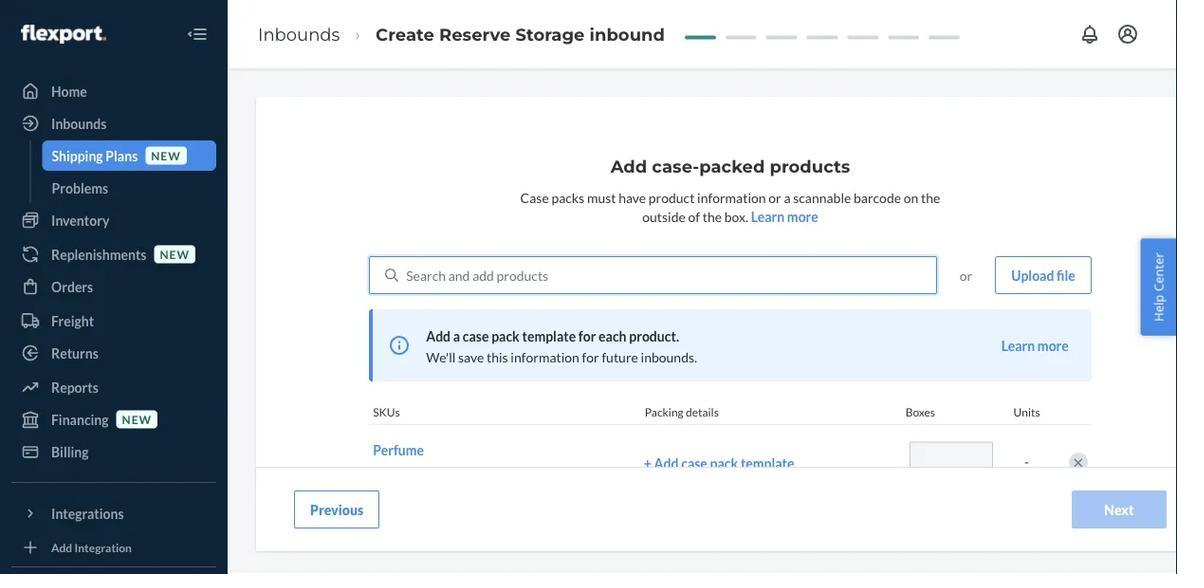 Task type: locate. For each thing, give the bounding box(es) containing it.
shipping plans
[[52, 148, 138, 164]]

template for add
[[741, 456, 795, 472]]

0 horizontal spatial pack
[[492, 328, 520, 344]]

0 horizontal spatial inbounds link
[[11, 108, 216, 139]]

0 vertical spatial pack
[[492, 328, 520, 344]]

1 horizontal spatial learn more
[[1002, 337, 1069, 353]]

1 vertical spatial pack
[[710, 456, 738, 472]]

storage
[[516, 24, 585, 44]]

add
[[611, 156, 647, 176], [426, 328, 451, 344], [654, 456, 679, 472], [51, 540, 72, 554]]

0 horizontal spatial learn more button
[[751, 207, 819, 226]]

each
[[599, 328, 627, 344]]

0 vertical spatial a
[[784, 189, 791, 205]]

1 horizontal spatial inbounds link
[[258, 24, 340, 44]]

0 vertical spatial case
[[463, 328, 489, 344]]

+
[[644, 456, 652, 472]]

for
[[579, 328, 596, 344], [582, 349, 599, 365]]

0 horizontal spatial products
[[497, 267, 549, 283]]

learn more up units
[[1002, 337, 1069, 353]]

1 horizontal spatial more
[[1038, 337, 1069, 353]]

0 horizontal spatial template
[[522, 328, 576, 344]]

0 vertical spatial learn
[[751, 208, 785, 224]]

new
[[151, 148, 181, 162], [160, 247, 190, 261], [122, 412, 152, 426]]

pack for a
[[492, 328, 520, 344]]

1 vertical spatial a
[[453, 328, 460, 344]]

pack up this
[[492, 328, 520, 344]]

1 vertical spatial for
[[582, 349, 599, 365]]

case inside add a case pack template for each product. we'll save this information for future inbounds.
[[463, 328, 489, 344]]

learn more button down scannable
[[751, 207, 819, 226]]

a
[[784, 189, 791, 205], [453, 328, 460, 344]]

0 vertical spatial the
[[921, 189, 941, 205]]

1 vertical spatial more
[[1038, 337, 1069, 353]]

previous
[[310, 501, 364, 518]]

products for search and add products
[[497, 267, 549, 283]]

+ add case pack template link
[[644, 454, 887, 473]]

add right the + on the right bottom of page
[[654, 456, 679, 472]]

learn more down scannable
[[751, 208, 819, 224]]

case packs must have product information or a scannable barcode on the outside of the box.
[[521, 189, 941, 224]]

1 horizontal spatial the
[[921, 189, 941, 205]]

learn more button
[[751, 207, 819, 226], [1002, 336, 1069, 355]]

inbounds link
[[258, 24, 340, 44], [11, 108, 216, 139]]

add up we'll
[[426, 328, 451, 344]]

or
[[769, 189, 782, 205], [960, 267, 973, 283]]

integrations button
[[11, 498, 216, 528]]

information
[[697, 189, 766, 205], [511, 349, 580, 365]]

or left upload
[[960, 267, 973, 283]]

of
[[688, 208, 700, 224]]

pack
[[492, 328, 520, 344], [710, 456, 738, 472]]

products up scannable
[[770, 156, 850, 176]]

1 horizontal spatial pack
[[710, 456, 738, 472]]

home
[[51, 83, 87, 99]]

+ add case pack template
[[644, 456, 795, 472]]

previous button
[[294, 491, 380, 528]]

open notifications image
[[1079, 23, 1102, 46]]

or inside case packs must have product information or a scannable barcode on the outside of the box.
[[769, 189, 782, 205]]

1 vertical spatial learn more button
[[1002, 336, 1069, 355]]

pack for add
[[710, 456, 738, 472]]

case-
[[652, 156, 699, 176]]

2 vertical spatial new
[[122, 412, 152, 426]]

1 horizontal spatial case
[[681, 456, 708, 472]]

flexport logo image
[[21, 25, 106, 44]]

case
[[463, 328, 489, 344], [681, 456, 708, 472]]

freight link
[[11, 306, 216, 336]]

1 vertical spatial or
[[960, 267, 973, 283]]

0 vertical spatial new
[[151, 148, 181, 162]]

1 vertical spatial inbounds
[[51, 115, 107, 131]]

open account menu image
[[1117, 23, 1140, 46]]

products right add
[[497, 267, 549, 283]]

0 vertical spatial template
[[522, 328, 576, 344]]

1 vertical spatial the
[[703, 208, 722, 224]]

add for add integration
[[51, 540, 72, 554]]

more
[[787, 208, 819, 224], [1038, 337, 1069, 353]]

1 horizontal spatial products
[[770, 156, 850, 176]]

0 horizontal spatial learn more
[[751, 208, 819, 224]]

1 vertical spatial case
[[681, 456, 708, 472]]

0 vertical spatial inbounds link
[[258, 24, 340, 44]]

packing
[[645, 405, 684, 419]]

0 vertical spatial learn more
[[751, 208, 819, 224]]

0 horizontal spatial a
[[453, 328, 460, 344]]

case up save
[[463, 328, 489, 344]]

0 vertical spatial learn more button
[[751, 207, 819, 226]]

new down reports link
[[122, 412, 152, 426]]

details
[[686, 405, 719, 419]]

perfume
[[373, 442, 424, 458], [373, 468, 416, 482]]

replenishments
[[51, 246, 147, 262]]

more for right learn more button
[[1038, 337, 1069, 353]]

information inside add a case pack template for each product. we'll save this information for future inbounds.
[[511, 349, 580, 365]]

learn up units
[[1002, 337, 1035, 353]]

perfume down skus
[[373, 442, 424, 458]]

boxes
[[906, 405, 936, 419]]

billing link
[[11, 436, 216, 467]]

row
[[369, 424, 1092, 498]]

learn
[[751, 208, 785, 224], [1002, 337, 1035, 353]]

a up save
[[453, 328, 460, 344]]

or left scannable
[[769, 189, 782, 205]]

more down upload file 'button'
[[1038, 337, 1069, 353]]

0 horizontal spatial learn
[[751, 208, 785, 224]]

0 horizontal spatial more
[[787, 208, 819, 224]]

0 vertical spatial inbounds
[[258, 24, 340, 44]]

1 vertical spatial information
[[511, 349, 580, 365]]

integration
[[74, 540, 132, 554]]

packing details
[[645, 405, 719, 419]]

1 vertical spatial inbounds link
[[11, 108, 216, 139]]

0 vertical spatial or
[[769, 189, 782, 205]]

the
[[921, 189, 941, 205], [703, 208, 722, 224]]

1 horizontal spatial a
[[784, 189, 791, 205]]

home link
[[11, 76, 216, 106]]

product.
[[629, 328, 679, 344]]

new right plans
[[151, 148, 181, 162]]

add inside add a case pack template for each product. we'll save this information for future inbounds.
[[426, 328, 451, 344]]

1 horizontal spatial template
[[741, 456, 795, 472]]

returns
[[51, 345, 99, 361]]

-
[[1025, 454, 1029, 470]]

next
[[1105, 501, 1134, 518]]

new up orders link
[[160, 247, 190, 261]]

inbounds
[[258, 24, 340, 44], [51, 115, 107, 131]]

add left integration on the bottom left
[[51, 540, 72, 554]]

information right this
[[511, 349, 580, 365]]

1 vertical spatial learn
[[1002, 337, 1035, 353]]

1 horizontal spatial inbounds
[[258, 24, 340, 44]]

pack down details
[[710, 456, 738, 472]]

learn more
[[751, 208, 819, 224], [1002, 337, 1069, 353]]

0 vertical spatial perfume
[[373, 442, 424, 458]]

1 vertical spatial template
[[741, 456, 795, 472]]

1 vertical spatial products
[[497, 267, 549, 283]]

close navigation image
[[186, 23, 209, 46]]

0 horizontal spatial or
[[769, 189, 782, 205]]

skus
[[373, 405, 400, 419]]

case right the + on the right bottom of page
[[681, 456, 708, 472]]

for left each
[[579, 328, 596, 344]]

template inside add a case pack template for each product. we'll save this information for future inbounds.
[[522, 328, 576, 344]]

the right of
[[703, 208, 722, 224]]

billing
[[51, 444, 89, 460]]

1 vertical spatial perfume
[[373, 468, 416, 482]]

1 horizontal spatial information
[[697, 189, 766, 205]]

help
[[1150, 295, 1167, 321]]

new for replenishments
[[160, 247, 190, 261]]

case inside row
[[681, 456, 708, 472]]

learn more button up units
[[1002, 336, 1069, 355]]

a left scannable
[[784, 189, 791, 205]]

financing
[[51, 411, 109, 427]]

save
[[458, 349, 484, 365]]

1 vertical spatial new
[[160, 247, 190, 261]]

learn more for right learn more button
[[1002, 337, 1069, 353]]

for left future
[[582, 349, 599, 365]]

add up have
[[611, 156, 647, 176]]

information up box.
[[697, 189, 766, 205]]

the right on
[[921, 189, 941, 205]]

a inside add a case pack template for each product. we'll save this information for future inbounds.
[[453, 328, 460, 344]]

add integration link
[[11, 536, 216, 559]]

add for add case-packed products
[[611, 156, 647, 176]]

freight
[[51, 313, 94, 329]]

learn right box.
[[751, 208, 785, 224]]

1 horizontal spatial or
[[960, 267, 973, 283]]

template
[[522, 328, 576, 344], [741, 456, 795, 472]]

0 vertical spatial information
[[697, 189, 766, 205]]

0 vertical spatial products
[[770, 156, 850, 176]]

0 horizontal spatial information
[[511, 349, 580, 365]]

more for the topmost learn more button
[[787, 208, 819, 224]]

1 vertical spatial learn more
[[1002, 337, 1069, 353]]

upload file button
[[996, 256, 1092, 294]]

pack inside add a case pack template for each product. we'll save this information for future inbounds.
[[492, 328, 520, 344]]

add a case pack template for each product. we'll save this information for future inbounds.
[[426, 328, 697, 365]]

we'll
[[426, 349, 456, 365]]

reserve
[[439, 24, 511, 44]]

more down scannable
[[787, 208, 819, 224]]

products
[[770, 156, 850, 176], [497, 267, 549, 283]]

case
[[521, 189, 549, 205]]

0 horizontal spatial case
[[463, 328, 489, 344]]

help center button
[[1141, 238, 1177, 336]]

0 vertical spatial more
[[787, 208, 819, 224]]

perfume down perfume link
[[373, 468, 416, 482]]



Task type: describe. For each thing, give the bounding box(es) containing it.
reports
[[51, 379, 98, 395]]

problems
[[52, 180, 108, 196]]

information inside case packs must have product information or a scannable barcode on the outside of the box.
[[697, 189, 766, 205]]

orders link
[[11, 271, 216, 302]]

this
[[487, 349, 508, 365]]

breadcrumbs navigation
[[243, 7, 680, 62]]

future
[[602, 349, 638, 365]]

file
[[1057, 267, 1076, 283]]

box.
[[725, 208, 749, 224]]

inbound
[[590, 24, 665, 44]]

must
[[587, 189, 616, 205]]

1 perfume from the top
[[373, 442, 424, 458]]

case for add
[[681, 456, 708, 472]]

inbounds inside breadcrumbs navigation
[[258, 24, 340, 44]]

shipping
[[52, 148, 103, 164]]

new for shipping plans
[[151, 148, 181, 162]]

add
[[473, 267, 494, 283]]

0 vertical spatial for
[[579, 328, 596, 344]]

units
[[1014, 405, 1041, 419]]

inventory link
[[11, 205, 216, 235]]

perfume link
[[373, 442, 424, 458]]

create
[[376, 24, 434, 44]]

case for a
[[463, 328, 489, 344]]

center
[[1150, 253, 1167, 291]]

products for add case-packed products
[[770, 156, 850, 176]]

add integration
[[51, 540, 132, 554]]

create reserve storage inbound
[[376, 24, 665, 44]]

new for financing
[[122, 412, 152, 426]]

have
[[619, 189, 646, 205]]

inbounds link inside breadcrumbs navigation
[[258, 24, 340, 44]]

packed
[[699, 156, 765, 176]]

learn more for the topmost learn more button
[[751, 208, 819, 224]]

problems link
[[42, 173, 216, 203]]

search image
[[385, 269, 399, 282]]

reports link
[[11, 372, 216, 402]]

2 perfume from the top
[[373, 468, 416, 482]]

upload file
[[1012, 267, 1076, 283]]

product
[[649, 189, 695, 205]]

help center
[[1150, 253, 1167, 321]]

add case-packed products
[[611, 156, 850, 176]]

next button
[[1072, 491, 1167, 528]]

orders
[[51, 278, 93, 295]]

returns link
[[11, 338, 216, 368]]

row containing perfume
[[369, 424, 1092, 498]]

barcode
[[854, 189, 901, 205]]

scannable
[[793, 189, 851, 205]]

inventory
[[51, 212, 109, 228]]

upload
[[1012, 267, 1055, 283]]

packs
[[552, 189, 585, 205]]

search
[[406, 267, 446, 283]]

template for a
[[522, 328, 576, 344]]

outside
[[643, 208, 686, 224]]

plans
[[106, 148, 138, 164]]

Number of boxes number field
[[910, 442, 993, 482]]

1 horizontal spatial learn
[[1002, 337, 1035, 353]]

a inside case packs must have product information or a scannable barcode on the outside of the box.
[[784, 189, 791, 205]]

on
[[904, 189, 919, 205]]

add inside row
[[654, 456, 679, 472]]

0 horizontal spatial inbounds
[[51, 115, 107, 131]]

add for add a case pack template for each product. we'll save this information for future inbounds.
[[426, 328, 451, 344]]

integrations
[[51, 505, 124, 521]]

search and add products
[[406, 267, 549, 283]]

1 horizontal spatial learn more button
[[1002, 336, 1069, 355]]

inbounds.
[[641, 349, 697, 365]]

0 horizontal spatial the
[[703, 208, 722, 224]]

and
[[449, 267, 470, 283]]



Task type: vqa. For each thing, say whether or not it's contained in the screenshot.
the topmost pack
yes



